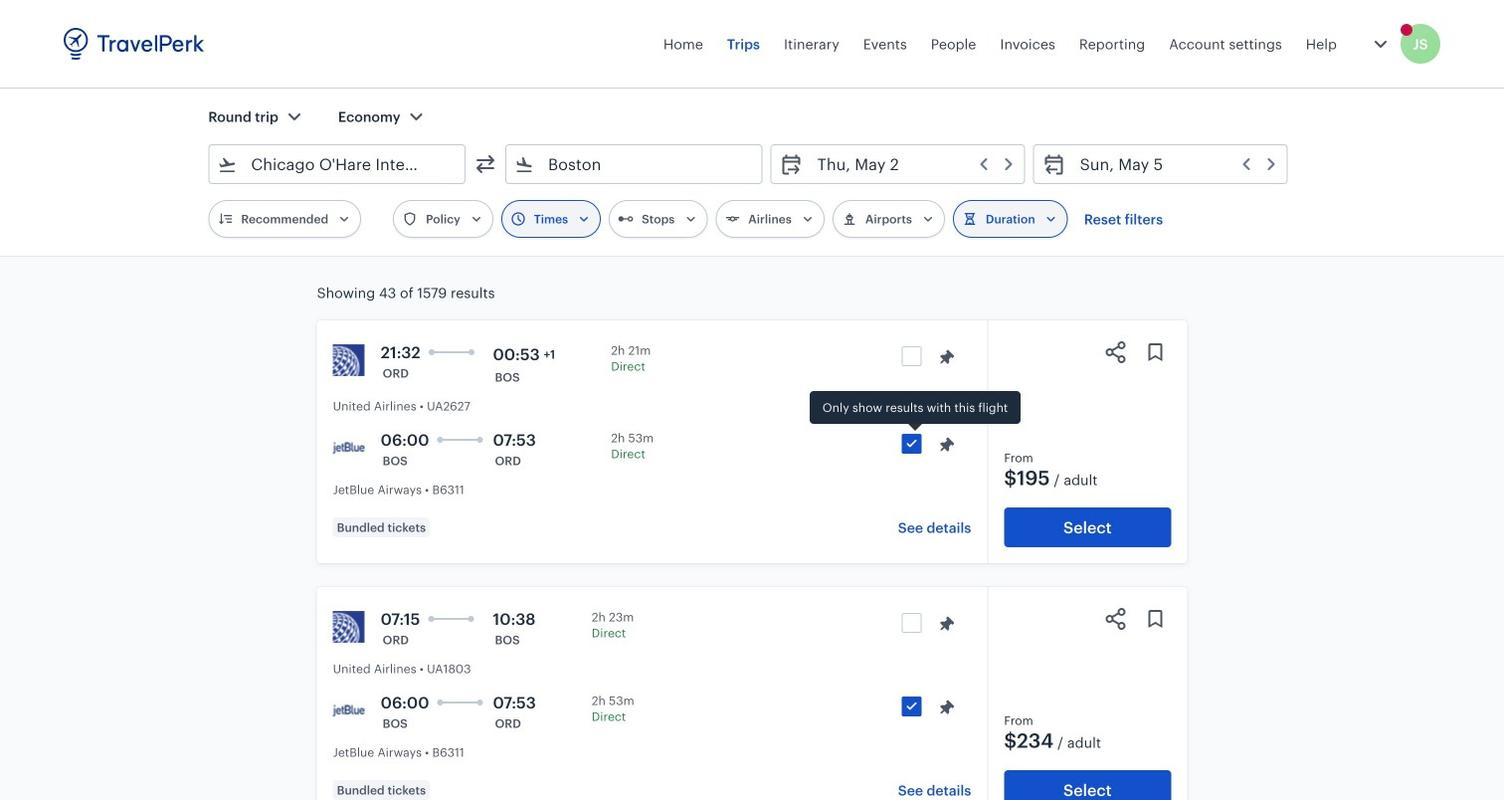 Task type: vqa. For each thing, say whether or not it's contained in the screenshot.
tooltip
yes



Task type: describe. For each thing, give the bounding box(es) containing it.
united airlines image for jetblue airways image
[[333, 344, 365, 376]]

From search field
[[237, 148, 439, 180]]

jetblue airways image
[[333, 695, 365, 726]]

united airlines image for jetblue airways icon
[[333, 611, 365, 643]]



Task type: locate. For each thing, give the bounding box(es) containing it.
jetblue airways image
[[333, 432, 365, 464]]

united airlines image up jetblue airways icon
[[333, 611, 365, 643]]

tooltip
[[810, 391, 1021, 434]]

Return field
[[1066, 148, 1279, 180]]

1 united airlines image from the top
[[333, 344, 365, 376]]

2 united airlines image from the top
[[333, 611, 365, 643]]

united airlines image
[[333, 344, 365, 376], [333, 611, 365, 643]]

1 vertical spatial united airlines image
[[333, 611, 365, 643]]

0 vertical spatial united airlines image
[[333, 344, 365, 376]]

To search field
[[534, 148, 736, 180]]

united airlines image up jetblue airways image
[[333, 344, 365, 376]]

Depart field
[[804, 148, 1017, 180]]



